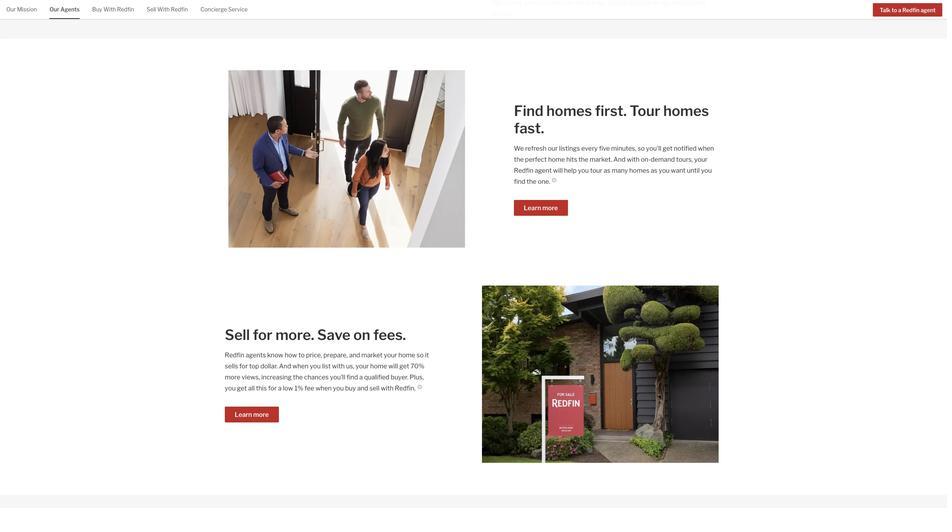 Task type: describe. For each thing, give the bounding box(es) containing it.
learn for sell for more. save on fees.
[[235, 411, 252, 419]]

tour
[[590, 167, 602, 174]]

you left buy
[[333, 385, 344, 392]]

service.
[[492, 10, 514, 18]]

talk to a redfin agent
[[880, 7, 936, 13]]

on
[[353, 326, 370, 344]]

1 horizontal spatial a
[[359, 374, 363, 381]]

2 vertical spatial get
[[237, 385, 247, 392]]

all
[[248, 385, 255, 392]]

prepare,
[[323, 351, 348, 359]]

agent inside button
[[921, 7, 936, 13]]

concierge
[[201, 6, 227, 13]]

will inside 'we refresh our listings every five minutes, so you'll get notified when the perfect home hits the market. and with on-demand tours, your redfin agent will help you tour as many homes as you want until you find the one.'
[[553, 167, 563, 174]]

our mission link
[[6, 0, 37, 18]]

to inside button
[[892, 7, 897, 13]]

sell for sell with redfin
[[147, 6, 156, 13]]

sell for more. save on fees.
[[225, 326, 406, 344]]

learn more for sell for more. save on fees.
[[235, 411, 269, 419]]

learn more button for sell for more. save on fees.
[[225, 407, 279, 422]]

find homes first. tour homes fast.
[[514, 102, 709, 137]]

learn more button for find homes first. tour homes fast.
[[514, 200, 568, 216]]

qualified
[[364, 374, 389, 381]]

with for sell
[[157, 6, 170, 13]]

and inside redfin agents know how to price, prepare, and market your home so it sells for top dollar. and when you list with us, your home will get 70% more views, increasing the chances you'll find a qualified buyer. plus, you get all this for a low 1% fee when you buy and sell with redfin.
[[279, 363, 291, 370]]

buy with redfin
[[92, 6, 134, 13]]

exceptional
[[671, 0, 705, 7]]

find inside redfin agents know how to price, prepare, and market your home so it sells for top dollar. and when you list with us, your home will get 70% more views, increasing the chances you'll find a qualified buyer. plus, you get all this for a low 1% fee when you buy and sell with redfin.
[[347, 374, 358, 381]]

a for sale yard sign in front of a brick building image
[[228, 70, 465, 248]]

ensure
[[575, 0, 596, 7]]

agents inside redfin agents know how to price, prepare, and market your home so it sells for top dollar. and when you list with us, your home will get 70% more views, increasing the chances you'll find a qualified buyer. plus, you get all this for a low 1% fee when you buy and sell with redfin.
[[246, 351, 266, 359]]

our for customers
[[524, 0, 534, 7]]

fast.
[[514, 120, 544, 137]]

the right the hits
[[579, 156, 588, 163]]

more inside redfin agents know how to price, prepare, and market your home so it sells for top dollar. and when you list with us, your home will get 70% more views, increasing the chances you'll find a qualified buyer. plus, you get all this for a low 1% fee when you buy and sell with redfin.
[[225, 374, 240, 381]]

perfect
[[525, 156, 547, 163]]

concierge service
[[201, 6, 248, 13]]

many
[[612, 167, 628, 174]]

home inside 'we refresh our listings every five minutes, so you'll get notified when the perfect home hits the market. and with on-demand tours, your redfin agent will help you tour as many homes as you want until you find the one.'
[[548, 156, 565, 163]]

know
[[267, 351, 283, 359]]

0 horizontal spatial homes
[[546, 102, 592, 120]]

delivering
[[641, 0, 669, 7]]

we refresh our listings every five minutes, so you'll get notified when the perfect home hits the market. and with on-demand tours, your redfin agent will help you tour as many homes as you want until you find the one.
[[514, 145, 714, 185]]

chances
[[304, 374, 329, 381]]

talk to a redfin agent button
[[873, 3, 942, 16]]

1%
[[295, 385, 303, 392]]

learn more for find homes first. tour homes fast.
[[524, 204, 558, 212]]

how
[[285, 351, 297, 359]]

0 horizontal spatial when
[[292, 363, 309, 370]]

five
[[599, 145, 610, 152]]

price,
[[306, 351, 322, 359]]

a inside button
[[898, 7, 901, 13]]

you left tour
[[578, 167, 589, 174]]

buy
[[345, 385, 356, 392]]

you'll inside redfin agents know how to price, prepare, and market your home so it sells for top dollar. and when you list with us, your home will get 70% more views, increasing the chances you'll find a qualified buyer. plus, you get all this for a low 1% fee when you buy and sell with redfin.
[[330, 374, 345, 381]]

demand
[[651, 156, 675, 163]]

market.
[[590, 156, 612, 163]]

redfin right buy
[[117, 6, 134, 13]]

0 horizontal spatial a
[[278, 385, 282, 392]]

will inside redfin agents know how to price, prepare, and market your home so it sells for top dollar. and when you list with us, your home will get 70% more views, increasing the chances you'll find a qualified buyer. plus, you get all this for a low 1% fee when you buy and sell with redfin.
[[388, 363, 398, 370]]

agents inside we survey our customers to ensure our agents are delivering exceptional service.
[[608, 0, 629, 7]]

dollar.
[[260, 363, 278, 370]]

our agents
[[49, 6, 80, 13]]

the left perfect
[[514, 156, 524, 163]]

0 vertical spatial for
[[253, 326, 273, 344]]

one.
[[538, 178, 550, 185]]

this
[[256, 385, 267, 392]]

plus,
[[410, 374, 424, 381]]

0 vertical spatial and
[[349, 351, 360, 359]]

1 vertical spatial and
[[357, 385, 368, 392]]

first.
[[595, 102, 627, 120]]

to for we survey our customers to ensure our agents are delivering exceptional service.
[[568, 0, 574, 7]]

you down demand
[[659, 167, 670, 174]]

we for we refresh our listings every five minutes, so you'll get notified when the perfect home hits the market. and with on-demand tours, your redfin agent will help you tour as many homes as you want until you find the one.
[[514, 145, 524, 152]]

until
[[687, 167, 700, 174]]

sells
[[225, 363, 238, 370]]

our mission
[[6, 6, 37, 13]]

want
[[671, 167, 686, 174]]

agents
[[60, 6, 80, 13]]

the left one.
[[527, 178, 537, 185]]

increasing
[[261, 374, 292, 381]]

and inside 'we refresh our listings every five minutes, so you'll get notified when the perfect home hits the market. and with on-demand tours, your redfin agent will help you tour as many homes as you want until you find the one.'
[[613, 156, 626, 163]]

more.
[[275, 326, 314, 344]]

help
[[564, 167, 577, 174]]



Task type: vqa. For each thing, say whether or not it's contained in the screenshot.
the middle our
yes



Task type: locate. For each thing, give the bounding box(es) containing it.
home up the qualified
[[370, 363, 387, 370]]

2 horizontal spatial get
[[663, 145, 673, 152]]

your for find homes first. tour homes fast.
[[694, 156, 708, 163]]

to
[[568, 0, 574, 7], [892, 7, 897, 13], [298, 351, 305, 359]]

buy with redfin link
[[92, 0, 134, 18]]

learn more button down 'all'
[[225, 407, 279, 422]]

1 horizontal spatial sell
[[225, 326, 250, 344]]

you'll down 'list'
[[330, 374, 345, 381]]

learn more
[[524, 204, 558, 212], [235, 411, 269, 419]]

2 horizontal spatial when
[[698, 145, 714, 152]]

it
[[425, 351, 429, 359]]

sell with redfin
[[147, 6, 188, 13]]

redfin agents know how to price, prepare, and market your home so it sells for top dollar. and when you list with us, your home will get 70% more views, increasing the chances you'll find a qualified buyer. plus, you get all this for a low 1% fee when you buy and sell with redfin.
[[225, 351, 429, 392]]

learn down one.
[[524, 204, 541, 212]]

you left 'all'
[[225, 385, 236, 392]]

1 vertical spatial more
[[225, 374, 240, 381]]

learn more button down one.
[[514, 200, 568, 216]]

find left one.
[[514, 178, 525, 185]]

we for we survey our customers to ensure our agents are delivering exceptional service.
[[492, 0, 502, 7]]

so up on-
[[638, 145, 645, 152]]

sell up sells
[[225, 326, 250, 344]]

0 vertical spatial you'll
[[646, 145, 661, 152]]

1 vertical spatial learn more button
[[225, 407, 279, 422]]

0 horizontal spatial sell
[[147, 6, 156, 13]]

sell right buy with redfin
[[147, 6, 156, 13]]

2 horizontal spatial a
[[898, 7, 901, 13]]

and left sell
[[357, 385, 368, 392]]

2 vertical spatial with
[[381, 385, 393, 392]]

1 horizontal spatial agents
[[608, 0, 629, 7]]

the
[[514, 156, 524, 163], [579, 156, 588, 163], [527, 178, 537, 185], [293, 374, 303, 381]]

0 horizontal spatial with
[[103, 6, 116, 13]]

1 vertical spatial with
[[332, 363, 345, 370]]

1 vertical spatial find
[[347, 374, 358, 381]]

get
[[663, 145, 673, 152], [399, 363, 409, 370], [237, 385, 247, 392]]

2 horizontal spatial with
[[627, 156, 640, 163]]

for left top
[[239, 363, 248, 370]]

2 horizontal spatial home
[[548, 156, 565, 163]]

0 horizontal spatial learn
[[235, 411, 252, 419]]

a
[[898, 7, 901, 13], [359, 374, 363, 381], [278, 385, 282, 392]]

home up the 70%
[[398, 351, 415, 359]]

low
[[283, 385, 293, 392]]

more down the this
[[253, 411, 269, 419]]

the up 1%
[[293, 374, 303, 381]]

to for redfin agents know how to price, prepare, and market your home so it sells for top dollar. and when you list with us, your home will get 70% more views, increasing the chances you'll find a qualified buyer. plus, you get all this for a low 1% fee when you buy and sell with redfin.
[[298, 351, 305, 359]]

2 horizontal spatial more
[[542, 204, 558, 212]]

a couple putting up a sold sign in front of their home image
[[482, 286, 719, 463]]

to inside redfin agents know how to price, prepare, and market your home so it sells for top dollar. and when you list with us, your home will get 70% more views, increasing the chances you'll find a qualified buyer. plus, you get all this for a low 1% fee when you buy and sell with redfin.
[[298, 351, 305, 359]]

our left agents at the left of the page
[[49, 6, 59, 13]]

for
[[253, 326, 273, 344], [239, 363, 248, 370], [268, 385, 277, 392]]

1 horizontal spatial our
[[49, 6, 59, 13]]

so inside redfin agents know how to price, prepare, and market your home so it sells for top dollar. and when you list with us, your home will get 70% more views, increasing the chances you'll find a qualified buyer. plus, you get all this for a low 1% fee when you buy and sell with redfin.
[[417, 351, 424, 359]]

with
[[627, 156, 640, 163], [332, 363, 345, 370], [381, 385, 393, 392]]

find up buy
[[347, 374, 358, 381]]

0 vertical spatial when
[[698, 145, 714, 152]]

0 horizontal spatial our
[[524, 0, 534, 7]]

2 vertical spatial a
[[278, 385, 282, 392]]

save
[[317, 326, 350, 344]]

0 horizontal spatial learn more button
[[225, 407, 279, 422]]

learn more down 'all'
[[235, 411, 269, 419]]

our for listings
[[548, 145, 558, 152]]

refresh
[[525, 145, 546, 152]]

0 vertical spatial home
[[548, 156, 565, 163]]

1 horizontal spatial so
[[638, 145, 645, 152]]

1 vertical spatial learn
[[235, 411, 252, 419]]

and up many at right
[[613, 156, 626, 163]]

1 vertical spatial your
[[384, 351, 397, 359]]

0 horizontal spatial agents
[[246, 351, 266, 359]]

1 vertical spatial home
[[398, 351, 415, 359]]

survey
[[503, 0, 523, 7]]

2 with from the left
[[157, 6, 170, 13]]

agents left are
[[608, 0, 629, 7]]

1 horizontal spatial with
[[381, 385, 393, 392]]

redfin inside button
[[902, 7, 920, 13]]

fee
[[305, 385, 314, 392]]

1 horizontal spatial learn
[[524, 204, 541, 212]]

a left low
[[278, 385, 282, 392]]

our
[[6, 6, 16, 13], [49, 6, 59, 13]]

more down sells
[[225, 374, 240, 381]]

we inside we survey our customers to ensure our agents are delivering exceptional service.
[[492, 0, 502, 7]]

0 vertical spatial with
[[627, 156, 640, 163]]

2 vertical spatial for
[[268, 385, 277, 392]]

you
[[578, 167, 589, 174], [659, 167, 670, 174], [701, 167, 712, 174], [310, 363, 321, 370], [225, 385, 236, 392], [333, 385, 344, 392]]

you'll inside 'we refresh our listings every five minutes, so you'll get notified when the perfect home hits the market. and with on-demand tours, your redfin agent will help you tour as many homes as you want until you find the one.'
[[646, 145, 661, 152]]

service
[[228, 6, 248, 13]]

learn more button
[[514, 200, 568, 216], [225, 407, 279, 422]]

1 horizontal spatial our
[[548, 145, 558, 152]]

1 horizontal spatial will
[[553, 167, 563, 174]]

more for sell for more. save on fees.
[[253, 411, 269, 419]]

as down demand
[[651, 167, 657, 174]]

for right the this
[[268, 385, 277, 392]]

learn down 'all'
[[235, 411, 252, 419]]

1 vertical spatial get
[[399, 363, 409, 370]]

minutes,
[[611, 145, 636, 152]]

1 vertical spatial agents
[[246, 351, 266, 359]]

when right notified
[[698, 145, 714, 152]]

0 horizontal spatial and
[[279, 363, 291, 370]]

customers
[[535, 0, 567, 7]]

talk
[[880, 7, 891, 13]]

on-
[[641, 156, 651, 163]]

we inside 'we refresh our listings every five minutes, so you'll get notified when the perfect home hits the market. and with on-demand tours, your redfin agent will help you tour as many homes as you want until you find the one.'
[[514, 145, 524, 152]]

top
[[249, 363, 259, 370]]

0 horizontal spatial our
[[6, 6, 16, 13]]

to right the talk
[[892, 7, 897, 13]]

agent inside 'we refresh our listings every five minutes, so you'll get notified when the perfect home hits the market. and with on-demand tours, your redfin agent will help you tour as many homes as you want until you find the one.'
[[535, 167, 552, 174]]

redfin inside redfin agents know how to price, prepare, and market your home so it sells for top dollar. and when you list with us, your home will get 70% more views, increasing the chances you'll find a qualified buyer. plus, you get all this for a low 1% fee when you buy and sell with redfin.
[[225, 351, 244, 359]]

our
[[524, 0, 534, 7], [597, 0, 607, 7], [548, 145, 558, 152]]

fees.
[[373, 326, 406, 344]]

sell
[[370, 385, 379, 392]]

to right how at the left of page
[[298, 351, 305, 359]]

will up buyer.
[[388, 363, 398, 370]]

home left the hits
[[548, 156, 565, 163]]

get up demand
[[663, 145, 673, 152]]

1 horizontal spatial you'll
[[646, 145, 661, 152]]

redfin right the talk
[[902, 7, 920, 13]]

redfin left concierge
[[171, 6, 188, 13]]

redfin
[[117, 6, 134, 13], [171, 6, 188, 13], [902, 7, 920, 13], [514, 167, 533, 174], [225, 351, 244, 359]]

every
[[581, 145, 598, 152]]

to left ensure
[[568, 0, 574, 7]]

1 with from the left
[[103, 6, 116, 13]]

1 horizontal spatial agent
[[921, 7, 936, 13]]

2 vertical spatial your
[[356, 363, 369, 370]]

0 horizontal spatial home
[[370, 363, 387, 370]]

your right market on the left of page
[[384, 351, 397, 359]]

us,
[[346, 363, 354, 370]]

1 horizontal spatial and
[[613, 156, 626, 163]]

disclaimer image
[[417, 385, 422, 389]]

0 vertical spatial will
[[553, 167, 563, 174]]

as right tour
[[604, 167, 610, 174]]

70%
[[411, 363, 424, 370]]

learn
[[524, 204, 541, 212], [235, 411, 252, 419]]

are
[[630, 0, 639, 7]]

you left 'list'
[[310, 363, 321, 370]]

get up buyer.
[[399, 363, 409, 370]]

2 vertical spatial when
[[316, 385, 332, 392]]

1 horizontal spatial when
[[316, 385, 332, 392]]

disclaimer image
[[552, 178, 557, 183]]

get left 'all'
[[237, 385, 247, 392]]

0 vertical spatial your
[[694, 156, 708, 163]]

1 vertical spatial when
[[292, 363, 309, 370]]

you right the until
[[701, 167, 712, 174]]

0 horizontal spatial so
[[417, 351, 424, 359]]

0 horizontal spatial will
[[388, 363, 398, 370]]

sell for sell for more. save on fees.
[[225, 326, 250, 344]]

1 vertical spatial learn more
[[235, 411, 269, 419]]

more for find homes first. tour homes fast.
[[542, 204, 558, 212]]

0 horizontal spatial more
[[225, 374, 240, 381]]

0 vertical spatial get
[[663, 145, 673, 152]]

2 horizontal spatial our
[[597, 0, 607, 7]]

the inside redfin agents know how to price, prepare, and market your home so it sells for top dollar. and when you list with us, your home will get 70% more views, increasing the chances you'll find a qualified buyer. plus, you get all this for a low 1% fee when you buy and sell with redfin.
[[293, 374, 303, 381]]

will
[[553, 167, 563, 174], [388, 363, 398, 370]]

homes up notified
[[663, 102, 709, 120]]

home
[[548, 156, 565, 163], [398, 351, 415, 359], [370, 363, 387, 370]]

0 vertical spatial learn
[[524, 204, 541, 212]]

redfin inside 'we refresh our listings every five minutes, so you'll get notified when the perfect home hits the market. and with on-demand tours, your redfin agent will help you tour as many homes as you want until you find the one.'
[[514, 167, 533, 174]]

1 vertical spatial will
[[388, 363, 398, 370]]

agents
[[608, 0, 629, 7], [246, 351, 266, 359]]

1 horizontal spatial learn more
[[524, 204, 558, 212]]

market
[[361, 351, 383, 359]]

to inside we survey our customers to ensure our agents are delivering exceptional service.
[[568, 0, 574, 7]]

when
[[698, 145, 714, 152], [292, 363, 309, 370], [316, 385, 332, 392]]

2 vertical spatial home
[[370, 363, 387, 370]]

so left it
[[417, 351, 424, 359]]

1 our from the left
[[6, 6, 16, 13]]

0 vertical spatial learn more
[[524, 204, 558, 212]]

homes up listings at right
[[546, 102, 592, 120]]

1 horizontal spatial to
[[568, 0, 574, 7]]

views,
[[242, 374, 260, 381]]

a left the qualified
[[359, 374, 363, 381]]

notified
[[674, 145, 697, 152]]

and
[[349, 351, 360, 359], [357, 385, 368, 392]]

redfin up sells
[[225, 351, 244, 359]]

learn for find homes first. tour homes fast.
[[524, 204, 541, 212]]

tours,
[[676, 156, 693, 163]]

so inside 'we refresh our listings every five minutes, so you'll get notified when the perfect home hits the market. and with on-demand tours, your redfin agent will help you tour as many homes as you want until you find the one.'
[[638, 145, 645, 152]]

get inside 'we refresh our listings every five minutes, so you'll get notified when the perfect home hits the market. and with on-demand tours, your redfin agent will help you tour as many homes as you want until you find the one.'
[[663, 145, 673, 152]]

our for our agents
[[49, 6, 59, 13]]

2 vertical spatial more
[[253, 411, 269, 419]]

find
[[514, 102, 543, 120]]

0 vertical spatial more
[[542, 204, 558, 212]]

concierge service link
[[201, 0, 248, 18]]

2 horizontal spatial homes
[[663, 102, 709, 120]]

1 vertical spatial sell
[[225, 326, 250, 344]]

1 vertical spatial so
[[417, 351, 424, 359]]

0 horizontal spatial get
[[237, 385, 247, 392]]

when down chances
[[316, 385, 332, 392]]

sell
[[147, 6, 156, 13], [225, 326, 250, 344]]

with inside 'we refresh our listings every five minutes, so you'll get notified when the perfect home hits the market. and with on-demand tours, your redfin agent will help you tour as many homes as you want until you find the one.'
[[627, 156, 640, 163]]

redfin down perfect
[[514, 167, 533, 174]]

you'll
[[646, 145, 661, 152], [330, 374, 345, 381]]

learn more down one.
[[524, 204, 558, 212]]

1 horizontal spatial get
[[399, 363, 409, 370]]

your up the until
[[694, 156, 708, 163]]

0 vertical spatial sell
[[147, 6, 156, 13]]

redfin.
[[395, 385, 416, 392]]

sell with redfin link
[[147, 0, 188, 18]]

1 horizontal spatial homes
[[629, 167, 649, 174]]

1 horizontal spatial home
[[398, 351, 415, 359]]

we
[[492, 0, 502, 7], [514, 145, 524, 152]]

for up know
[[253, 326, 273, 344]]

homes down on-
[[629, 167, 649, 174]]

1 vertical spatial for
[[239, 363, 248, 370]]

list
[[322, 363, 331, 370]]

listings
[[559, 145, 580, 152]]

and down how at the left of page
[[279, 363, 291, 370]]

our for our mission
[[6, 6, 16, 13]]

agent
[[921, 7, 936, 13], [535, 167, 552, 174]]

1 horizontal spatial as
[[651, 167, 657, 174]]

tour
[[630, 102, 660, 120]]

buyer.
[[391, 374, 408, 381]]

1 vertical spatial you'll
[[330, 374, 345, 381]]

our right survey on the right top of page
[[524, 0, 534, 7]]

0 vertical spatial learn more button
[[514, 200, 568, 216]]

your right us,
[[356, 363, 369, 370]]

mission
[[17, 6, 37, 13]]

more down one.
[[542, 204, 558, 212]]

our left listings at right
[[548, 145, 558, 152]]

with down "prepare,"
[[332, 363, 345, 370]]

0 horizontal spatial with
[[332, 363, 345, 370]]

you'll up on-
[[646, 145, 661, 152]]

when inside 'we refresh our listings every five minutes, so you'll get notified when the perfect home hits the market. and with on-demand tours, your redfin agent will help you tour as many homes as you want until you find the one.'
[[698, 145, 714, 152]]

0 vertical spatial we
[[492, 0, 502, 7]]

your for sell for more. save on fees.
[[356, 363, 369, 370]]

0 vertical spatial agent
[[921, 7, 936, 13]]

1 horizontal spatial with
[[157, 6, 170, 13]]

0 horizontal spatial find
[[347, 374, 358, 381]]

we left refresh
[[514, 145, 524, 152]]

0 horizontal spatial learn more
[[235, 411, 269, 419]]

we up service.
[[492, 0, 502, 7]]

0 vertical spatial find
[[514, 178, 525, 185]]

will up disclaimer image
[[553, 167, 563, 174]]

we survey our customers to ensure our agents are delivering exceptional service.
[[492, 0, 705, 18]]

our left mission
[[6, 6, 16, 13]]

our right ensure
[[597, 0, 607, 7]]

0 horizontal spatial to
[[298, 351, 305, 359]]

2 horizontal spatial to
[[892, 7, 897, 13]]

0 vertical spatial and
[[613, 156, 626, 163]]

with for buy
[[103, 6, 116, 13]]

our agents link
[[49, 0, 80, 18]]

hits
[[566, 156, 577, 163]]

1 horizontal spatial more
[[253, 411, 269, 419]]

your inside 'we refresh our listings every five minutes, so you'll get notified when the perfect home hits the market. and with on-demand tours, your redfin agent will help you tour as many homes as you want until you find the one.'
[[694, 156, 708, 163]]

find inside 'we refresh our listings every five minutes, so you'll get notified when the perfect home hits the market. and with on-demand tours, your redfin agent will help you tour as many homes as you want until you find the one.'
[[514, 178, 525, 185]]

and up us,
[[349, 351, 360, 359]]

0 horizontal spatial agent
[[535, 167, 552, 174]]

0 vertical spatial so
[[638, 145, 645, 152]]

when down how at the left of page
[[292, 363, 309, 370]]

with left on-
[[627, 156, 640, 163]]

1 horizontal spatial find
[[514, 178, 525, 185]]

with right sell
[[381, 385, 393, 392]]

0 horizontal spatial we
[[492, 0, 502, 7]]

with
[[103, 6, 116, 13], [157, 6, 170, 13]]

homes inside 'we refresh our listings every five minutes, so you'll get notified when the perfect home hits the market. and with on-demand tours, your redfin agent will help you tour as many homes as you want until you find the one.'
[[629, 167, 649, 174]]

buy
[[92, 6, 102, 13]]

and
[[613, 156, 626, 163], [279, 363, 291, 370]]

a right the talk
[[898, 7, 901, 13]]

2 horizontal spatial your
[[694, 156, 708, 163]]

2 as from the left
[[651, 167, 657, 174]]

find
[[514, 178, 525, 185], [347, 374, 358, 381]]

1 horizontal spatial your
[[384, 351, 397, 359]]

0 horizontal spatial you'll
[[330, 374, 345, 381]]

0 vertical spatial a
[[898, 7, 901, 13]]

agents up top
[[246, 351, 266, 359]]

so
[[638, 145, 645, 152], [417, 351, 424, 359]]

homes
[[546, 102, 592, 120], [663, 102, 709, 120], [629, 167, 649, 174]]

2 our from the left
[[49, 6, 59, 13]]

1 as from the left
[[604, 167, 610, 174]]

our inside 'we refresh our listings every five minutes, so you'll get notified when the perfect home hits the market. and with on-demand tours, your redfin agent will help you tour as many homes as you want until you find the one.'
[[548, 145, 558, 152]]

your
[[694, 156, 708, 163], [384, 351, 397, 359], [356, 363, 369, 370]]



